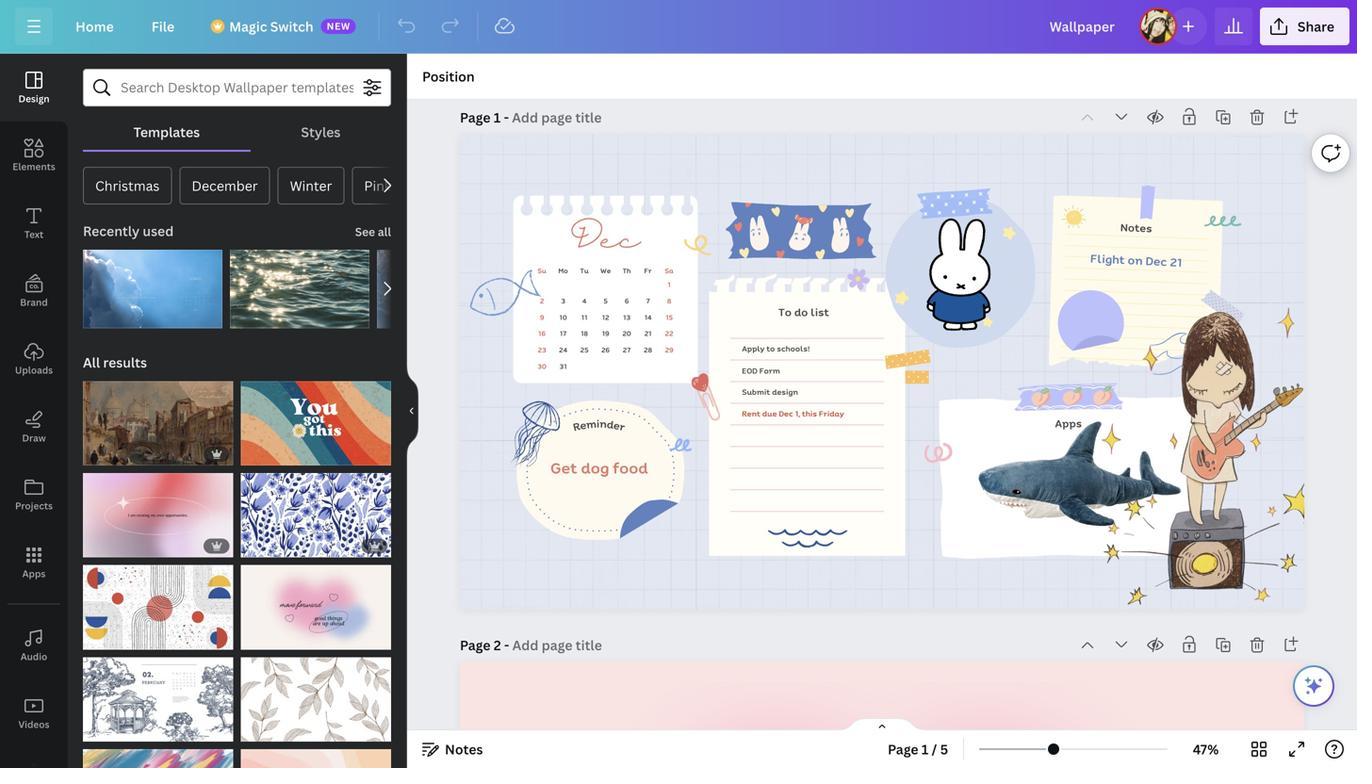 Task type: describe. For each thing, give the bounding box(es) containing it.
15
[[666, 312, 673, 322]]

i
[[596, 415, 600, 432]]

art desktop wallpaper group
[[83, 738, 233, 768]]

uploads
[[15, 364, 53, 377]]

dog
[[581, 456, 609, 479]]

1 for sa 1 15 29 8 22
[[668, 279, 671, 289]]

videos button
[[0, 680, 68, 747]]

draw
[[22, 432, 46, 444]]

share button
[[1260, 8, 1350, 45]]

get
[[550, 456, 577, 479]]

21 inside fr 14 28 7 21
[[644, 328, 652, 338]]

5 for 12
[[604, 296, 608, 306]]

vintage illustration february calendar desktop wallpaper group
[[83, 646, 233, 742]]

aesthetic flower desktop wallpaper image
[[241, 473, 391, 558]]

2 inside "su 9 23 2 16 30"
[[540, 296, 544, 306]]

recently used
[[83, 222, 174, 240]]

apply
[[742, 342, 765, 354]]

8
[[667, 296, 671, 306]]

fr 14 28 7 21
[[644, 265, 652, 355]]

sa
[[665, 265, 674, 276]]

all results
[[83, 353, 147, 371]]

projects
[[15, 500, 53, 512]]

art desktop wallpaper image
[[83, 749, 233, 768]]

christmas
[[95, 177, 160, 195]]

new
[[327, 20, 350, 33]]

results
[[103, 353, 147, 371]]

notes inside button
[[445, 740, 483, 758]]

14
[[644, 312, 652, 322]]

25
[[580, 344, 589, 355]]

blue abstract water splash aesthetic inspiration quote desktop wallpaper image
[[377, 250, 516, 328]]

green minimalist surface water quote april calendar desktop wallpaper image
[[230, 250, 369, 328]]

projects button
[[0, 461, 68, 529]]

recently
[[83, 222, 140, 240]]

eod
[[742, 365, 758, 376]]

47%
[[1193, 740, 1219, 758]]

3
[[561, 296, 565, 306]]

2 inside vintage illustration february calendar desktop wallpaper group
[[117, 724, 123, 737]]

position button
[[415, 61, 482, 91]]

flight on dec 21
[[1090, 249, 1183, 271]]

1 horizontal spatial notes
[[1120, 219, 1153, 236]]

friday
[[819, 408, 844, 419]]

share
[[1298, 17, 1335, 35]]

audio
[[20, 650, 47, 663]]

magic
[[229, 17, 267, 35]]

m
[[586, 415, 597, 432]]

main menu bar
[[0, 0, 1357, 54]]

12
[[602, 312, 609, 322]]

/
[[932, 740, 937, 758]]

to do list
[[778, 304, 829, 320]]

food
[[613, 456, 648, 479]]

sea wave linear image
[[1150, 332, 1200, 375]]

red, blue and yellow simple abstract modern art deco desktop wallpaper group
[[83, 554, 233, 650]]

Search Desktop Wallpaper templates search field
[[121, 70, 353, 106]]

text
[[24, 228, 43, 241]]

home link
[[60, 8, 129, 45]]

text button
[[0, 189, 68, 257]]

mo
[[558, 265, 568, 276]]

page inside button
[[888, 740, 919, 758]]

19
[[602, 328, 609, 338]]

do
[[794, 304, 808, 320]]

uploads button
[[0, 325, 68, 393]]

16
[[538, 328, 546, 338]]

all
[[83, 353, 100, 371]]

list
[[811, 304, 829, 320]]

26
[[601, 344, 610, 355]]

th 13 27 6 20
[[622, 265, 631, 355]]

page for page 1
[[460, 108, 491, 126]]

4
[[582, 296, 587, 306]]

brown vintage art painting motivational quote desktop wallpaper image
[[83, 381, 233, 466]]

colorful retro motivational desktop wallpaper group
[[241, 370, 391, 466]]

d
[[606, 416, 615, 433]]

rent due dec 1, this friday
[[742, 408, 844, 419]]

styles button
[[250, 114, 391, 150]]

apply to schools!
[[742, 342, 810, 354]]

tu
[[580, 265, 589, 276]]

10
[[559, 312, 567, 322]]

decorative floral line illustration botanical desktop wallpaper image
[[241, 657, 391, 742]]

elements button
[[0, 122, 68, 189]]

show pages image
[[837, 717, 927, 732]]

all
[[378, 224, 391, 239]]

1 of 2
[[92, 724, 123, 737]]

dec for due
[[779, 408, 793, 419]]

position
[[422, 67, 475, 85]]

brown vintage art painting motivational quote desktop wallpaper group
[[83, 370, 233, 466]]

29
[[665, 344, 673, 355]]

side panel tab list
[[0, 54, 68, 768]]



Task type: vqa. For each thing, say whether or not it's contained in the screenshot.
right 2
yes



Task type: locate. For each thing, give the bounding box(es) containing it.
24
[[559, 344, 567, 355]]

1 for page 1 / 5
[[922, 740, 929, 758]]

blue cloud sky minimalist motivation quote march calendar desktop wallpaper image
[[83, 250, 222, 328]]

5 inside the we 12 26 5 19
[[604, 296, 608, 306]]

see all
[[355, 224, 391, 239]]

this
[[802, 408, 817, 419]]

notes button
[[415, 734, 491, 764]]

design
[[772, 386, 798, 398]]

page left page title text field at bottom left
[[460, 636, 491, 654]]

0 vertical spatial 2
[[540, 296, 544, 306]]

videos
[[18, 718, 49, 731]]

1 for page 1 -
[[494, 108, 501, 126]]

7
[[646, 296, 650, 306]]

1 left page title text box
[[494, 108, 501, 126]]

rent
[[742, 408, 760, 419]]

to
[[767, 342, 775, 354]]

page left /
[[888, 740, 919, 758]]

apps
[[1055, 415, 1082, 431], [22, 567, 46, 580]]

due
[[762, 408, 777, 419]]

21 inside flight on dec 21
[[1170, 253, 1183, 271]]

of
[[101, 724, 115, 737]]

dec right on
[[1145, 252, 1168, 270]]

1 vertical spatial page
[[460, 636, 491, 654]]

18
[[581, 328, 588, 338]]

0 vertical spatial page
[[460, 108, 491, 126]]

submit
[[742, 386, 770, 398]]

get dog food
[[550, 456, 648, 479]]

form
[[759, 365, 780, 376]]

aesthetic flower desktop wallpaper group
[[241, 462, 391, 558]]

schools!
[[777, 342, 810, 354]]

winter button
[[278, 167, 344, 205]]

su
[[538, 265, 546, 276]]

22
[[665, 328, 673, 338]]

r
[[618, 418, 627, 435]]

flight
[[1090, 249, 1125, 268]]

1
[[494, 108, 501, 126], [668, 279, 671, 289], [92, 724, 98, 737], [922, 740, 929, 758]]

0 vertical spatial apps
[[1055, 415, 1082, 431]]

1 horizontal spatial 2
[[494, 636, 501, 654]]

Page title text field
[[512, 636, 604, 655]]

1 down sa
[[668, 279, 671, 289]]

su 9 23 2 16 30
[[538, 265, 546, 372]]

blush wave desktop wallpaper group
[[241, 738, 391, 768]]

1 left /
[[922, 740, 929, 758]]

jellyfish doodle line art image
[[492, 396, 571, 474]]

see all button
[[353, 212, 393, 250]]

9
[[540, 312, 544, 322]]

1 vertical spatial -
[[504, 636, 509, 654]]

2
[[540, 296, 544, 306], [494, 636, 501, 654], [117, 724, 123, 737]]

0 vertical spatial -
[[504, 108, 509, 126]]

Design title text field
[[1035, 8, 1132, 45]]

recently used button
[[81, 212, 176, 250]]

13
[[623, 312, 631, 322]]

file button
[[136, 8, 190, 45]]

1 inside button
[[922, 740, 929, 758]]

winter
[[290, 177, 332, 195]]

6
[[625, 296, 629, 306]]

21 right on
[[1170, 253, 1183, 271]]

1 horizontal spatial 21
[[1170, 253, 1183, 271]]

2 vertical spatial 2
[[117, 724, 123, 737]]

dec left 1,
[[779, 408, 793, 419]]

1 e from the left
[[579, 416, 588, 433]]

- for page 1 -
[[504, 108, 509, 126]]

0 horizontal spatial dec
[[571, 221, 640, 262]]

1 vertical spatial 2
[[494, 636, 501, 654]]

dec for on
[[1145, 252, 1168, 270]]

on
[[1127, 251, 1143, 269]]

0 horizontal spatial 5
[[604, 296, 608, 306]]

e left i
[[579, 416, 588, 433]]

page down the position popup button
[[460, 108, 491, 126]]

blush wave desktop wallpaper image
[[241, 749, 391, 768]]

2 left page title text field at bottom left
[[494, 636, 501, 654]]

0 horizontal spatial apps
[[22, 567, 46, 580]]

audio button
[[0, 612, 68, 680]]

5 inside page 1 / 5 button
[[940, 740, 948, 758]]

5
[[604, 296, 608, 306], [940, 740, 948, 758]]

pink button
[[352, 167, 403, 205]]

submit design
[[742, 386, 798, 398]]

11
[[581, 312, 588, 322]]

decorative floral line illustration botanical desktop wallpaper group
[[241, 646, 391, 742]]

page
[[460, 108, 491, 126], [460, 636, 491, 654], [888, 740, 919, 758]]

0 horizontal spatial notes
[[445, 740, 483, 758]]

1 - from the top
[[504, 108, 509, 126]]

apps inside button
[[22, 567, 46, 580]]

styles
[[301, 123, 341, 141]]

n
[[599, 415, 607, 432]]

1 vertical spatial apps
[[22, 567, 46, 580]]

2 horizontal spatial 2
[[540, 296, 544, 306]]

e right the "n"
[[612, 417, 622, 434]]

- for page 2 -
[[504, 636, 509, 654]]

1 left of
[[92, 724, 98, 737]]

design button
[[0, 54, 68, 122]]

shiny gradient pink and red affirmation desktop wallpaper image
[[83, 473, 233, 558]]

we
[[600, 265, 611, 276]]

1 vertical spatial 21
[[644, 328, 652, 338]]

shiny gradient pink and red affirmation desktop wallpaper group
[[83, 462, 233, 558]]

1 inside vintage illustration february calendar desktop wallpaper group
[[92, 724, 98, 737]]

1 vertical spatial notes
[[445, 740, 483, 758]]

2 - from the top
[[504, 636, 509, 654]]

0 vertical spatial 21
[[1170, 253, 1183, 271]]

10 24 3 17 31
[[559, 296, 567, 372]]

pink aqua aesthetic quotes desktop wallpaper image
[[241, 565, 391, 650]]

home
[[75, 17, 114, 35]]

design
[[18, 92, 50, 105]]

5 up the 12
[[604, 296, 608, 306]]

dec up 'we'
[[571, 221, 640, 262]]

1 horizontal spatial dec
[[779, 408, 793, 419]]

2 vertical spatial page
[[888, 740, 919, 758]]

see
[[355, 224, 375, 239]]

5 right /
[[940, 740, 948, 758]]

file
[[152, 17, 175, 35]]

red, blue and yellow simple abstract modern art deco desktop wallpaper image
[[83, 565, 233, 650]]

hide image
[[406, 366, 418, 456]]

page 1 / 5 button
[[880, 734, 956, 764]]

- left page title text box
[[504, 108, 509, 126]]

2 e from the left
[[612, 417, 622, 434]]

brand
[[20, 296, 48, 309]]

20
[[622, 328, 631, 338]]

-
[[504, 108, 509, 126], [504, 636, 509, 654]]

1,
[[795, 408, 800, 419]]

switch
[[270, 17, 314, 35]]

0 vertical spatial notes
[[1120, 219, 1153, 236]]

page for page 2
[[460, 636, 491, 654]]

th
[[623, 265, 631, 276]]

sea waves  icon image
[[768, 529, 847, 548]]

23
[[538, 344, 546, 355]]

eod form
[[742, 365, 780, 376]]

to
[[778, 304, 792, 320]]

0 horizontal spatial 21
[[644, 328, 652, 338]]

30
[[538, 361, 546, 372]]

pink aqua aesthetic quotes desktop wallpaper group
[[241, 554, 391, 650]]

canva assistant image
[[1303, 675, 1325, 697]]

r
[[571, 418, 582, 435]]

page 1 -
[[460, 108, 512, 126]]

2 right of
[[117, 724, 123, 737]]

used
[[143, 222, 174, 240]]

2 up '9'
[[540, 296, 544, 306]]

1 horizontal spatial 5
[[940, 740, 948, 758]]

e
[[579, 416, 588, 433], [612, 417, 622, 434]]

green minimalist surface water quote april calendar desktop wallpaper group
[[230, 238, 369, 328]]

r e m i n d e r
[[571, 415, 627, 435]]

47% button
[[1175, 734, 1237, 764]]

tu 11 25 4 18
[[580, 265, 589, 355]]

Page title text field
[[512, 108, 604, 127]]

cute pastel hand drawn doodle line image
[[682, 227, 718, 262]]

1 horizontal spatial e
[[612, 417, 622, 434]]

1 inside sa 1 15 29 8 22
[[668, 279, 671, 289]]

2 horizontal spatial dec
[[1145, 252, 1168, 270]]

pink
[[364, 177, 391, 195]]

magic switch
[[229, 17, 314, 35]]

1 vertical spatial 5
[[940, 740, 948, 758]]

0 horizontal spatial 2
[[117, 724, 123, 737]]

templates button
[[83, 114, 250, 150]]

- left page title text field at bottom left
[[504, 636, 509, 654]]

5 for 1
[[940, 740, 948, 758]]

fish doodle line art. sea life decoration.hand drawn fish. fish chalk line art. image
[[464, 265, 543, 324]]

0 horizontal spatial e
[[579, 416, 588, 433]]

colorful retro motivational desktop wallpaper image
[[241, 381, 391, 466]]

blue cloud sky minimalist motivation quote march calendar desktop wallpaper group
[[83, 238, 222, 328]]

dec inside flight on dec 21
[[1145, 252, 1168, 270]]

we 12 26 5 19
[[600, 265, 611, 355]]

1 horizontal spatial apps
[[1055, 415, 1082, 431]]

21 down 14
[[644, 328, 652, 338]]

0 vertical spatial 5
[[604, 296, 608, 306]]

dec
[[571, 221, 640, 262], [1145, 252, 1168, 270], [779, 408, 793, 419]]



